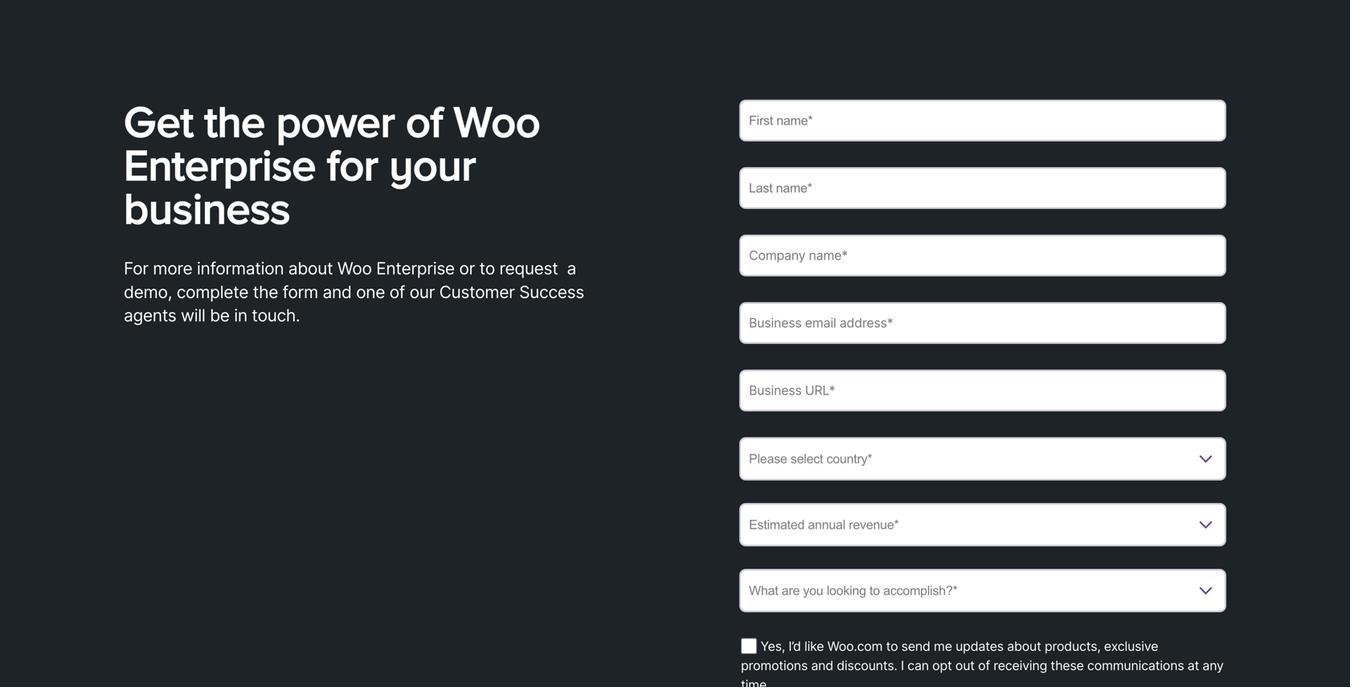Task type: vqa. For each thing, say whether or not it's contained in the screenshot.
'Open account menu' image at the right of page
no



Task type: describe. For each thing, give the bounding box(es) containing it.
enterprise for business
[[124, 140, 316, 189]]

communications
[[1087, 658, 1184, 673]]

opt
[[932, 658, 952, 673]]

about inside yes, i'd like woo.com to send me updates about products, exclusive promotions and discounts. i can opt out of receiving these communications at any time.
[[1007, 638, 1041, 654]]

more
[[153, 258, 192, 278]]

your
[[389, 140, 476, 189]]

or
[[459, 258, 475, 278]]

products,
[[1045, 638, 1101, 654]]

agents
[[124, 305, 176, 326]]

customer
[[439, 281, 515, 302]]

woo for about
[[337, 258, 372, 278]]

yes,
[[760, 638, 785, 654]]

woo.com
[[827, 638, 883, 654]]

touch.
[[252, 305, 300, 326]]

of inside get the power of woo enterprise for your business
[[406, 97, 443, 145]]

Business URL* text field
[[739, 370, 1226, 411]]

receiving
[[993, 658, 1047, 673]]

at
[[1188, 658, 1199, 673]]

form
[[283, 281, 318, 302]]

the inside for more information about woo enterprise or to request  a demo, complete the form and one of our customer success agents will be in touch.
[[253, 281, 278, 302]]

of inside yes, i'd like woo.com to send me updates about products, exclusive promotions and discounts. i can opt out of receiving these communications at any time.
[[978, 658, 990, 673]]

for
[[327, 140, 378, 189]]

complete
[[177, 281, 248, 302]]

of inside for more information about woo enterprise or to request  a demo, complete the form and one of our customer success agents will be in touch.
[[389, 281, 405, 302]]

exclusive
[[1104, 638, 1158, 654]]

get
[[124, 97, 193, 145]]

these
[[1051, 658, 1084, 673]]

woo for of
[[454, 97, 540, 145]]

Yes, I'd like Woo.com to send me updates about products, exclusive promotions and discounts. I can opt out of receiving these communications at any time. checkbox
[[741, 638, 757, 654]]

me
[[934, 638, 952, 654]]

time.
[[741, 677, 770, 687]]

in
[[234, 305, 247, 326]]

power
[[276, 97, 395, 145]]

and inside for more information about woo enterprise or to request  a demo, complete the form and one of our customer success agents will be in touch.
[[323, 281, 352, 302]]

i'd
[[789, 638, 801, 654]]

and inside yes, i'd like woo.com to send me updates about products, exclusive promotions and discounts. i can opt out of receiving these communications at any time.
[[811, 658, 833, 673]]

about inside for more information about woo enterprise or to request  a demo, complete the form and one of our customer success agents will be in touch.
[[288, 258, 333, 278]]



Task type: locate. For each thing, give the bounding box(es) containing it.
updates
[[956, 638, 1004, 654]]

yes, i'd like woo.com to send me updates about products, exclusive promotions and discounts. i can opt out of receiving these communications at any time.
[[741, 638, 1224, 687]]

demo,
[[124, 281, 172, 302]]

woo
[[454, 97, 540, 145], [337, 258, 372, 278]]

our
[[409, 281, 435, 302]]

0 horizontal spatial to
[[479, 258, 495, 278]]

to left the send
[[886, 638, 898, 654]]

information
[[197, 258, 284, 278]]

Business email address* text field
[[739, 302, 1226, 344]]

i
[[901, 658, 904, 673]]

the up touch.
[[253, 281, 278, 302]]

1 horizontal spatial about
[[1007, 638, 1041, 654]]

for more information about woo enterprise or to request  a demo, complete the form and one of our customer success agents will be in touch.
[[124, 258, 584, 326]]

1 vertical spatial and
[[811, 658, 833, 673]]

woo inside get the power of woo enterprise for your business
[[454, 97, 540, 145]]

0 horizontal spatial about
[[288, 258, 333, 278]]

discounts.
[[837, 658, 897, 673]]

of
[[406, 97, 443, 145], [389, 281, 405, 302], [978, 658, 990, 673]]

0 vertical spatial the
[[204, 97, 265, 145]]

the
[[204, 97, 265, 145], [253, 281, 278, 302]]

about up the form
[[288, 258, 333, 278]]

to right or at left
[[479, 258, 495, 278]]

1 vertical spatial the
[[253, 281, 278, 302]]

to inside for more information about woo enterprise or to request  a demo, complete the form and one of our customer success agents will be in touch.
[[479, 258, 495, 278]]

0 horizontal spatial and
[[323, 281, 352, 302]]

enterprise inside for more information about woo enterprise or to request  a demo, complete the form and one of our customer success agents will be in touch.
[[376, 258, 455, 278]]

0 vertical spatial woo
[[454, 97, 540, 145]]

about
[[288, 258, 333, 278], [1007, 638, 1041, 654]]

like
[[804, 638, 824, 654]]

1 horizontal spatial enterprise
[[376, 258, 455, 278]]

the inside get the power of woo enterprise for your business
[[204, 97, 265, 145]]

1 vertical spatial of
[[389, 281, 405, 302]]

enterprise
[[124, 140, 316, 189], [376, 258, 455, 278]]

1 vertical spatial about
[[1007, 638, 1041, 654]]

1 horizontal spatial woo
[[454, 97, 540, 145]]

send
[[901, 638, 930, 654]]

be
[[210, 305, 230, 326]]

success
[[519, 281, 584, 302]]

1 horizontal spatial and
[[811, 658, 833, 673]]

for
[[124, 258, 148, 278]]

1 horizontal spatial to
[[886, 638, 898, 654]]

enterprise for request
[[376, 258, 455, 278]]

Company name* text field
[[739, 235, 1226, 276]]

0 vertical spatial to
[[479, 258, 495, 278]]

request
[[499, 258, 558, 278]]

will
[[181, 305, 205, 326]]

Last name* text field
[[739, 167, 1226, 209]]

the right get
[[204, 97, 265, 145]]

about up receiving
[[1007, 638, 1041, 654]]

0 vertical spatial of
[[406, 97, 443, 145]]

business
[[124, 184, 290, 232]]

get the power of woo enterprise for your business
[[124, 97, 540, 232]]

woo inside for more information about woo enterprise or to request  a demo, complete the form and one of our customer success agents will be in touch.
[[337, 258, 372, 278]]

1 vertical spatial enterprise
[[376, 258, 455, 278]]

1 vertical spatial woo
[[337, 258, 372, 278]]

0 horizontal spatial enterprise
[[124, 140, 316, 189]]

and
[[323, 281, 352, 302], [811, 658, 833, 673]]

to
[[479, 258, 495, 278], [886, 638, 898, 654]]

0 vertical spatial about
[[288, 258, 333, 278]]

0 vertical spatial enterprise
[[124, 140, 316, 189]]

enterprise inside get the power of woo enterprise for your business
[[124, 140, 316, 189]]

out
[[955, 658, 975, 673]]

and down like
[[811, 658, 833, 673]]

1 vertical spatial to
[[886, 638, 898, 654]]

any
[[1203, 658, 1224, 673]]

2 vertical spatial of
[[978, 658, 990, 673]]

to inside yes, i'd like woo.com to send me updates about products, exclusive promotions and discounts. i can opt out of receiving these communications at any time.
[[886, 638, 898, 654]]

and left one
[[323, 281, 352, 302]]

0 vertical spatial and
[[323, 281, 352, 302]]

0 horizontal spatial woo
[[337, 258, 372, 278]]

can
[[907, 658, 929, 673]]

one
[[356, 281, 385, 302]]

promotions
[[741, 658, 808, 673]]

First name* text field
[[739, 100, 1226, 141]]



